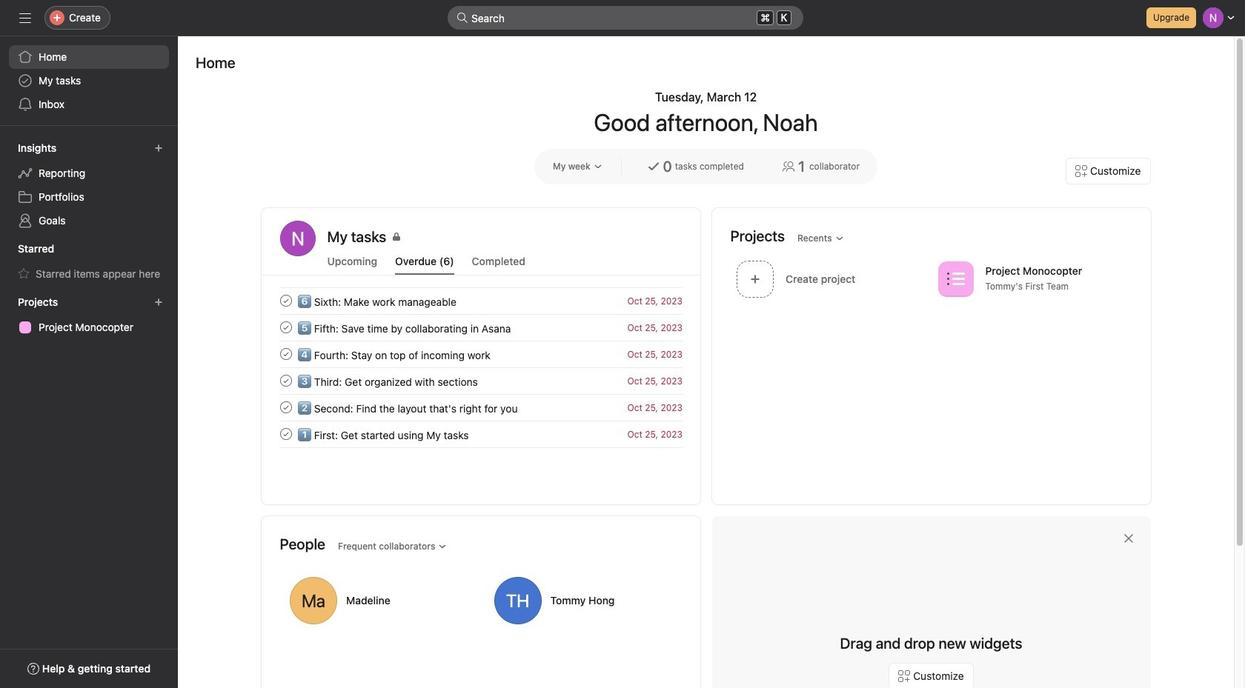 Task type: locate. For each thing, give the bounding box(es) containing it.
mark complete image for 1st mark complete checkbox from the bottom of the page
[[277, 425, 295, 443]]

None field
[[448, 6, 803, 30]]

mark complete image for 1st mark complete option from the bottom
[[277, 399, 295, 417]]

mark complete image for second mark complete option from the bottom
[[277, 345, 295, 363]]

new project or portfolio image
[[154, 298, 163, 307]]

Mark complete checkbox
[[277, 292, 295, 310], [277, 319, 295, 337], [277, 345, 295, 363], [277, 399, 295, 417]]

starred element
[[0, 236, 178, 289]]

0 vertical spatial mark complete checkbox
[[277, 372, 295, 390]]

5 mark complete image from the top
[[277, 425, 295, 443]]

4 mark complete image from the top
[[277, 399, 295, 417]]

Mark complete checkbox
[[277, 372, 295, 390], [277, 425, 295, 443]]

3 mark complete image from the top
[[277, 345, 295, 363]]

2 mark complete image from the top
[[277, 319, 295, 337]]

3 mark complete checkbox from the top
[[277, 345, 295, 363]]

mark complete image
[[277, 292, 295, 310], [277, 319, 295, 337], [277, 345, 295, 363], [277, 399, 295, 417], [277, 425, 295, 443]]

mark complete image for third mark complete option from the bottom of the page
[[277, 319, 295, 337]]

1 vertical spatial mark complete checkbox
[[277, 425, 295, 443]]

1 mark complete image from the top
[[277, 292, 295, 310]]



Task type: describe. For each thing, give the bounding box(es) containing it.
mark complete image for fourth mark complete option from the bottom of the page
[[277, 292, 295, 310]]

1 mark complete checkbox from the top
[[277, 292, 295, 310]]

view profile image
[[280, 221, 315, 256]]

2 mark complete checkbox from the top
[[277, 319, 295, 337]]

1 mark complete checkbox from the top
[[277, 372, 295, 390]]

hide sidebar image
[[19, 12, 31, 24]]

Search tasks, projects, and more text field
[[448, 6, 803, 30]]

2 mark complete checkbox from the top
[[277, 425, 295, 443]]

mark complete image
[[277, 372, 295, 390]]

global element
[[0, 36, 178, 125]]

4 mark complete checkbox from the top
[[277, 399, 295, 417]]

insights element
[[0, 135, 178, 236]]

dismiss image
[[1123, 533, 1134, 545]]

new insights image
[[154, 144, 163, 153]]

projects element
[[0, 289, 178, 342]]

prominent image
[[457, 12, 468, 24]]

list image
[[947, 270, 964, 288]]



Task type: vqa. For each thing, say whether or not it's contained in the screenshot.
Search tasks, projects, and more text field
yes



